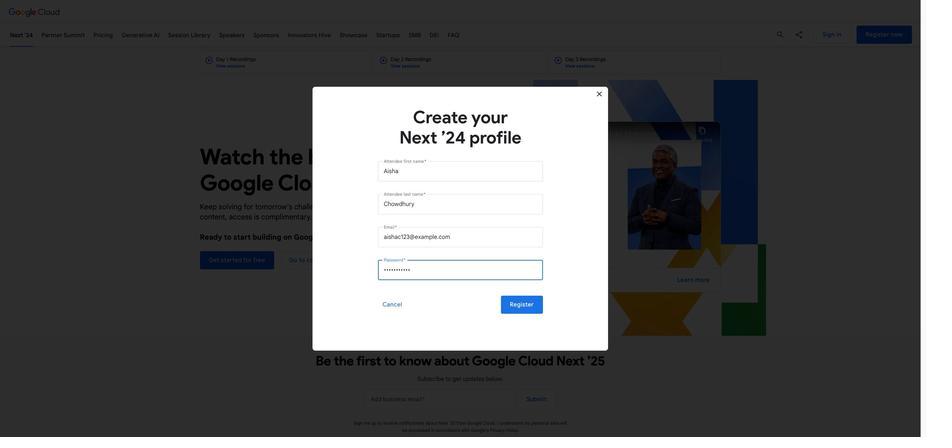 Task type: vqa. For each thing, say whether or not it's contained in the screenshot.
Adaire Fox-Martin Image
no



Task type: locate. For each thing, give the bounding box(es) containing it.
dialog
[[0, 0, 927, 438]]

None email field
[[384, 227, 537, 247], [371, 390, 509, 410], [384, 227, 537, 247], [371, 390, 509, 410]]

banner
[[0, 22, 921, 47]]

None password field
[[384, 260, 537, 280]]

form
[[378, 161, 543, 317], [200, 390, 721, 417]]

None text field
[[384, 161, 537, 182], [384, 194, 537, 214], [384, 161, 537, 182], [384, 194, 537, 214]]

next cloud image
[[9, 6, 59, 17]]

main content
[[0, 75, 921, 438]]



Task type: describe. For each thing, give the bounding box(es) containing it.
google cloud next '24 logo image
[[429, 121, 492, 147]]

search image
[[776, 30, 785, 39]]

1 vertical spatial form
[[200, 390, 721, 417]]

0 vertical spatial form
[[378, 161, 543, 317]]



